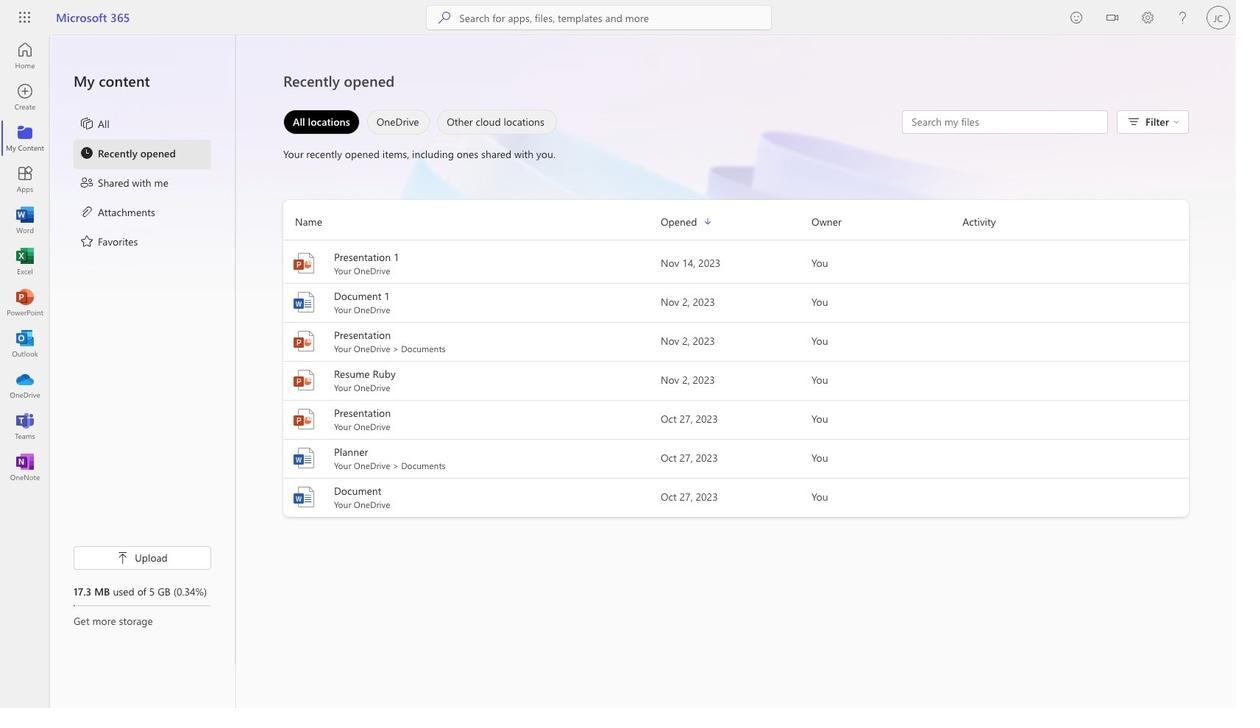 Task type: describe. For each thing, give the bounding box(es) containing it.
outlook image
[[18, 337, 32, 352]]

name resume ruby cell
[[283, 367, 661, 394]]

name document cell
[[283, 484, 661, 511]]

Search my files text field
[[910, 115, 1100, 129]]

teams image
[[18, 419, 32, 434]]

my content image
[[18, 131, 32, 146]]

Search box. Suggestions appear as you type. search field
[[459, 6, 771, 29]]

2 tab from the left
[[363, 110, 434, 135]]

jc image
[[1207, 6, 1230, 29]]

word image for name document 1 cell on the top of page
[[292, 291, 316, 314]]

powerpoint image for name presentation 1 cell
[[292, 252, 316, 275]]

onenote image
[[18, 461, 32, 475]]

3 tab from the left
[[434, 110, 560, 135]]

1 tab from the left
[[280, 110, 363, 135]]

word image for name planner cell
[[292, 447, 316, 470]]

name presentation 1 cell
[[283, 250, 661, 277]]

powerpoint image for second name presentation cell from the bottom of the page
[[292, 330, 316, 353]]

apps image
[[18, 172, 32, 187]]

home image
[[18, 49, 32, 63]]



Task type: locate. For each thing, give the bounding box(es) containing it.
menu inside my content left pane navigation navigation
[[74, 110, 211, 258]]

status
[[902, 110, 1108, 134]]

powerpoint image inside name presentation 1 cell
[[292, 252, 316, 275]]

row
[[283, 210, 1189, 241]]

activity, column 4 of 4 column header
[[963, 210, 1189, 234]]

word image inside name planner cell
[[292, 447, 316, 470]]

powerpoint image inside name resume ruby cell
[[292, 369, 316, 392]]

1 vertical spatial word image
[[292, 291, 316, 314]]

2 name presentation cell from the top
[[283, 406, 661, 433]]

0 vertical spatial name presentation cell
[[283, 328, 661, 355]]

name planner cell
[[283, 445, 661, 472]]

tab list
[[280, 106, 560, 138]]

word image inside name document 1 cell
[[292, 291, 316, 314]]

name presentation cell down name document 1 cell on the top of page
[[283, 328, 661, 355]]

menu
[[74, 110, 211, 258]]

name document 1 cell
[[283, 289, 661, 316]]

powerpoint image
[[292, 252, 316, 275], [18, 296, 32, 310], [292, 330, 316, 353], [292, 369, 316, 392]]

powerpoint image for name resume ruby cell at the bottom of the page
[[292, 369, 316, 392]]

1 vertical spatial name presentation cell
[[283, 406, 661, 433]]

application
[[0, 35, 1236, 709]]

create image
[[18, 90, 32, 104]]

onedrive image
[[18, 378, 32, 393]]

2 vertical spatial word image
[[292, 447, 316, 470]]

name presentation cell down name resume ruby cell at the bottom of the page
[[283, 406, 661, 433]]

banner
[[0, 0, 1236, 38]]

excel image
[[18, 255, 32, 269]]

0 vertical spatial word image
[[18, 213, 32, 228]]

tab
[[280, 110, 363, 135], [363, 110, 434, 135], [434, 110, 560, 135]]

powerpoint image
[[292, 408, 316, 431]]

powerpoint image inside name presentation cell
[[292, 330, 316, 353]]

word image
[[18, 213, 32, 228], [292, 291, 316, 314], [292, 447, 316, 470]]

name presentation cell
[[283, 328, 661, 355], [283, 406, 661, 433]]

1 name presentation cell from the top
[[283, 328, 661, 355]]

word image
[[292, 486, 316, 509]]

navigation
[[0, 35, 50, 489]]

None search field
[[427, 6, 771, 29]]

my content left pane navigation navigation
[[50, 35, 235, 664]]



Task type: vqa. For each thing, say whether or not it's contained in the screenshot.
"tab"
yes



